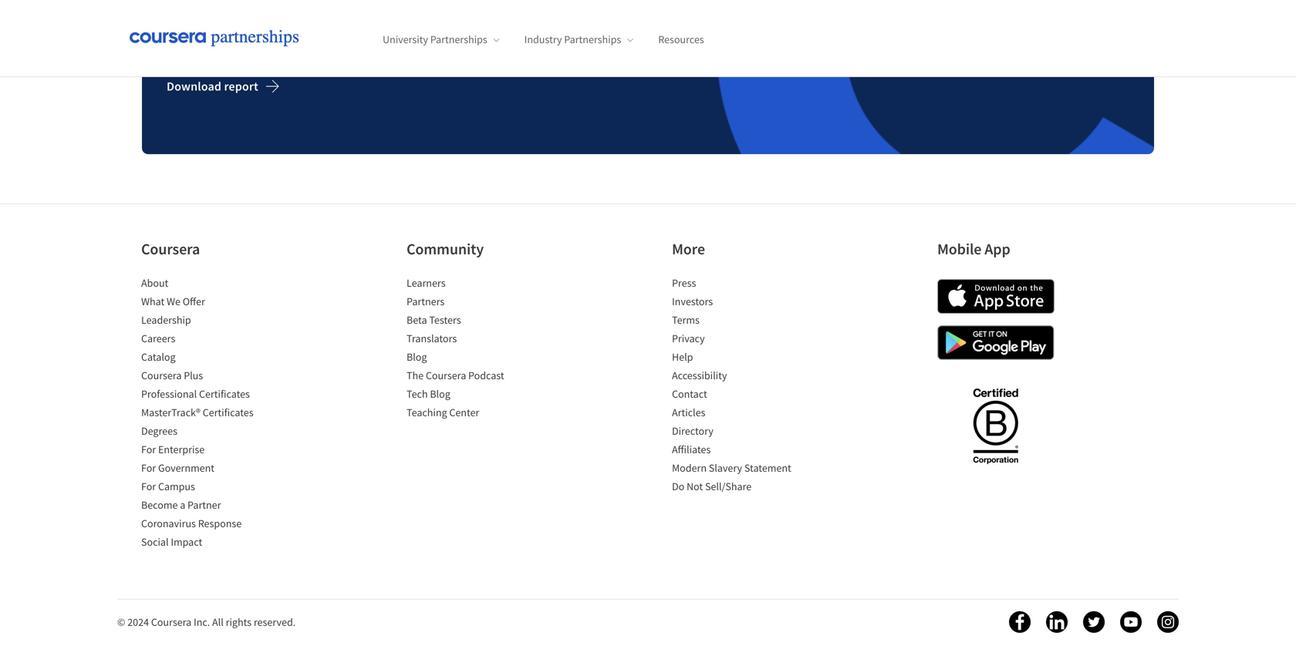 Task type: describe. For each thing, give the bounding box(es) containing it.
rights
[[226, 616, 252, 630]]

investors
[[672, 295, 713, 309]]

industry
[[524, 33, 562, 46]]

about link
[[141, 276, 168, 290]]

class
[[243, 26, 268, 42]]

together
[[240, 8, 284, 23]]

3 for from the top
[[141, 480, 156, 494]]

community
[[407, 240, 484, 259]]

way
[[501, 8, 522, 23]]

become
[[141, 499, 178, 512]]

partnerships for industry partnerships
[[564, 33, 621, 46]]

teaching
[[407, 406, 447, 420]]

tech
[[407, 387, 428, 401]]

investors link
[[672, 295, 713, 309]]

coursera twitter image
[[1083, 612, 1105, 634]]

slavery
[[709, 462, 742, 475]]

social
[[141, 536, 169, 549]]

partners,
[[332, 8, 379, 23]]

1 for from the top
[[141, 443, 156, 457]]

offering
[[167, 26, 207, 42]]

discover
[[167, 8, 211, 23]]

mobile app
[[937, 240, 1010, 259]]

learning
[[271, 26, 313, 42]]

coronavirus
[[141, 517, 196, 531]]

articles
[[672, 406, 706, 420]]

coursera left inc.
[[151, 616, 192, 630]]

0 vertical spatial certificates
[[199, 387, 250, 401]]

online.
[[316, 26, 351, 42]]

with
[[287, 8, 310, 23]]

leadership
[[141, 313, 191, 327]]

coursera inside about what we offer leadership careers catalog coursera plus professional certificates mastertrack® certificates degrees for enterprise for government for campus become a partner coronavirus response social impact
[[141, 369, 182, 383]]

tech blog link
[[407, 387, 450, 401]]

translators
[[407, 332, 457, 346]]

for campus link
[[141, 480, 195, 494]]

degrees link
[[141, 424, 177, 438]]

reserved.
[[254, 616, 296, 630]]

press investors terms privacy help accessibility contact articles directory affiliates modern slavery statement do not sell/share
[[672, 276, 791, 494]]

1 vertical spatial certificates
[[203, 406, 254, 420]]

contact
[[672, 387, 707, 401]]

affiliates
[[672, 443, 711, 457]]

plus
[[184, 369, 203, 383]]

terms
[[672, 313, 700, 327]]

statement
[[744, 462, 791, 475]]

catalog
[[141, 350, 176, 364]]

about what we offer leadership careers catalog coursera plus professional certificates mastertrack® certificates degrees for enterprise for government for campus become a partner coronavirus response social impact
[[141, 276, 254, 549]]

download report button
[[167, 68, 292, 105]]

help
[[672, 350, 693, 364]]

enterprise
[[158, 443, 205, 457]]

about
[[141, 276, 168, 290]]

list for more
[[672, 276, 803, 498]]

for government link
[[141, 462, 215, 475]]

social impact link
[[141, 536, 202, 549]]

coursera partnerships image
[[130, 28, 315, 48]]

is
[[430, 8, 438, 23]]

1 horizontal spatial blog
[[430, 387, 450, 401]]

center
[[449, 406, 479, 420]]

university
[[383, 33, 428, 46]]

mobile
[[937, 240, 982, 259]]

response
[[198, 517, 242, 531]]

coursera facebook image
[[1009, 612, 1031, 634]]

resources
[[658, 33, 704, 46]]

get it on google play image
[[937, 326, 1055, 360]]

coursera youtube image
[[1120, 612, 1142, 634]]

teaching center link
[[407, 406, 479, 420]]

impact
[[171, 536, 202, 549]]

partnerships for university partnerships
[[430, 33, 487, 46]]

press
[[672, 276, 696, 290]]

affiliates link
[[672, 443, 711, 457]]

discover how, together with our partners, coursera is leading the way in offering world-class learning online.
[[167, 8, 534, 42]]

learners
[[407, 276, 446, 290]]

leadership link
[[141, 313, 191, 327]]

catalog link
[[141, 350, 176, 364]]

modern slavery statement link
[[672, 462, 791, 475]]

privacy link
[[672, 332, 705, 346]]

campus
[[158, 480, 195, 494]]

download report
[[167, 79, 258, 94]]

careers link
[[141, 332, 175, 346]]



Task type: vqa. For each thing, say whether or not it's contained in the screenshot.
flexibility in i needed the flexibility offered by coursera plus in order to achieve my goals.
no



Task type: locate. For each thing, give the bounding box(es) containing it.
1 list from the left
[[141, 276, 272, 553]]

2 horizontal spatial list
[[672, 276, 803, 498]]

industry partnerships
[[524, 33, 621, 46]]

mastertrack®
[[141, 406, 200, 420]]

©
[[117, 616, 125, 630]]

privacy
[[672, 332, 705, 346]]

coursera up about
[[141, 240, 200, 259]]

2 list from the left
[[407, 276, 538, 424]]

do not sell/share link
[[672, 480, 752, 494]]

do
[[672, 480, 685, 494]]

coursera inside 'discover how, together with our partners, coursera is leading the way in offering world-class learning online.'
[[381, 8, 428, 23]]

in
[[524, 8, 534, 23]]

list containing press
[[672, 276, 803, 498]]

1 vertical spatial blog
[[430, 387, 450, 401]]

partnerships
[[430, 33, 487, 46], [564, 33, 621, 46]]

help link
[[672, 350, 693, 364]]

partnerships down leading
[[430, 33, 487, 46]]

testers
[[429, 313, 461, 327]]

terms link
[[672, 313, 700, 327]]

0 vertical spatial for
[[141, 443, 156, 457]]

certificates down professional certificates link
[[203, 406, 254, 420]]

directory link
[[672, 424, 714, 438]]

world-
[[209, 26, 243, 42]]

coursera up tech blog 'link'
[[426, 369, 466, 383]]

certificates
[[199, 387, 250, 401], [203, 406, 254, 420]]

for down degrees
[[141, 443, 156, 457]]

coursera linkedin image
[[1046, 612, 1068, 634]]

coronavirus response link
[[141, 517, 242, 531]]

what we offer link
[[141, 295, 205, 309]]

more
[[672, 240, 705, 259]]

industry partnerships link
[[524, 33, 634, 46]]

2 for from the top
[[141, 462, 156, 475]]

we
[[167, 295, 181, 309]]

blog
[[407, 350, 427, 364], [430, 387, 450, 401]]

logo of certified b corporation image
[[964, 380, 1027, 472]]

articles link
[[672, 406, 706, 420]]

coursera plus link
[[141, 369, 203, 383]]

for up for campus 'link'
[[141, 462, 156, 475]]

learners link
[[407, 276, 446, 290]]

how,
[[213, 8, 238, 23]]

professional
[[141, 387, 197, 401]]

mastertrack® certificates link
[[141, 406, 254, 420]]

0 horizontal spatial blog
[[407, 350, 427, 364]]

© 2024 coursera inc. all rights reserved.
[[117, 616, 296, 630]]

contact link
[[672, 387, 707, 401]]

1 horizontal spatial partnerships
[[564, 33, 621, 46]]

app
[[985, 240, 1010, 259]]

careers
[[141, 332, 175, 346]]

0 horizontal spatial list
[[141, 276, 272, 553]]

degrees
[[141, 424, 177, 438]]

directory
[[672, 424, 714, 438]]

blog up teaching center link
[[430, 387, 450, 401]]

for enterprise link
[[141, 443, 205, 457]]

sell/share
[[705, 480, 752, 494]]

press link
[[672, 276, 696, 290]]

coursera inside learners partners beta testers translators blog the coursera podcast tech blog teaching center
[[426, 369, 466, 383]]

2 vertical spatial for
[[141, 480, 156, 494]]

learners partners beta testers translators blog the coursera podcast tech blog teaching center
[[407, 276, 504, 420]]

professional certificates link
[[141, 387, 250, 401]]

coursera up university
[[381, 8, 428, 23]]

coursera down catalog link
[[141, 369, 182, 383]]

accessibility link
[[672, 369, 727, 383]]

our
[[312, 8, 330, 23]]

the
[[481, 8, 498, 23]]

0 vertical spatial blog
[[407, 350, 427, 364]]

download
[[167, 79, 222, 94]]

for up become
[[141, 480, 156, 494]]

government
[[158, 462, 215, 475]]

1 horizontal spatial list
[[407, 276, 538, 424]]

download on the app store image
[[937, 279, 1055, 314]]

0 horizontal spatial partnerships
[[430, 33, 487, 46]]

report
[[224, 79, 258, 94]]

coursera instagram image
[[1157, 612, 1179, 634]]

1 partnerships from the left
[[430, 33, 487, 46]]

2 partnerships from the left
[[564, 33, 621, 46]]

list containing about
[[141, 276, 272, 553]]

not
[[687, 480, 703, 494]]

university partnerships
[[383, 33, 487, 46]]

become a partner link
[[141, 499, 221, 512]]

blog up the
[[407, 350, 427, 364]]

university partnerships link
[[383, 33, 500, 46]]

list containing learners
[[407, 276, 538, 424]]

accessibility
[[672, 369, 727, 383]]

certificates up mastertrack® certificates link
[[199, 387, 250, 401]]

partners link
[[407, 295, 445, 309]]

1 vertical spatial for
[[141, 462, 156, 475]]

list
[[141, 276, 272, 553], [407, 276, 538, 424], [672, 276, 803, 498]]

partnerships right "industry"
[[564, 33, 621, 46]]

modern
[[672, 462, 707, 475]]

the
[[407, 369, 424, 383]]

partner
[[188, 499, 221, 512]]

list for community
[[407, 276, 538, 424]]

offer
[[183, 295, 205, 309]]

3 list from the left
[[672, 276, 803, 498]]

the coursera podcast link
[[407, 369, 504, 383]]

what
[[141, 295, 165, 309]]

2024
[[127, 616, 149, 630]]

blog link
[[407, 350, 427, 364]]

resources link
[[658, 33, 704, 46]]

list for coursera
[[141, 276, 272, 553]]

partners
[[407, 295, 445, 309]]



